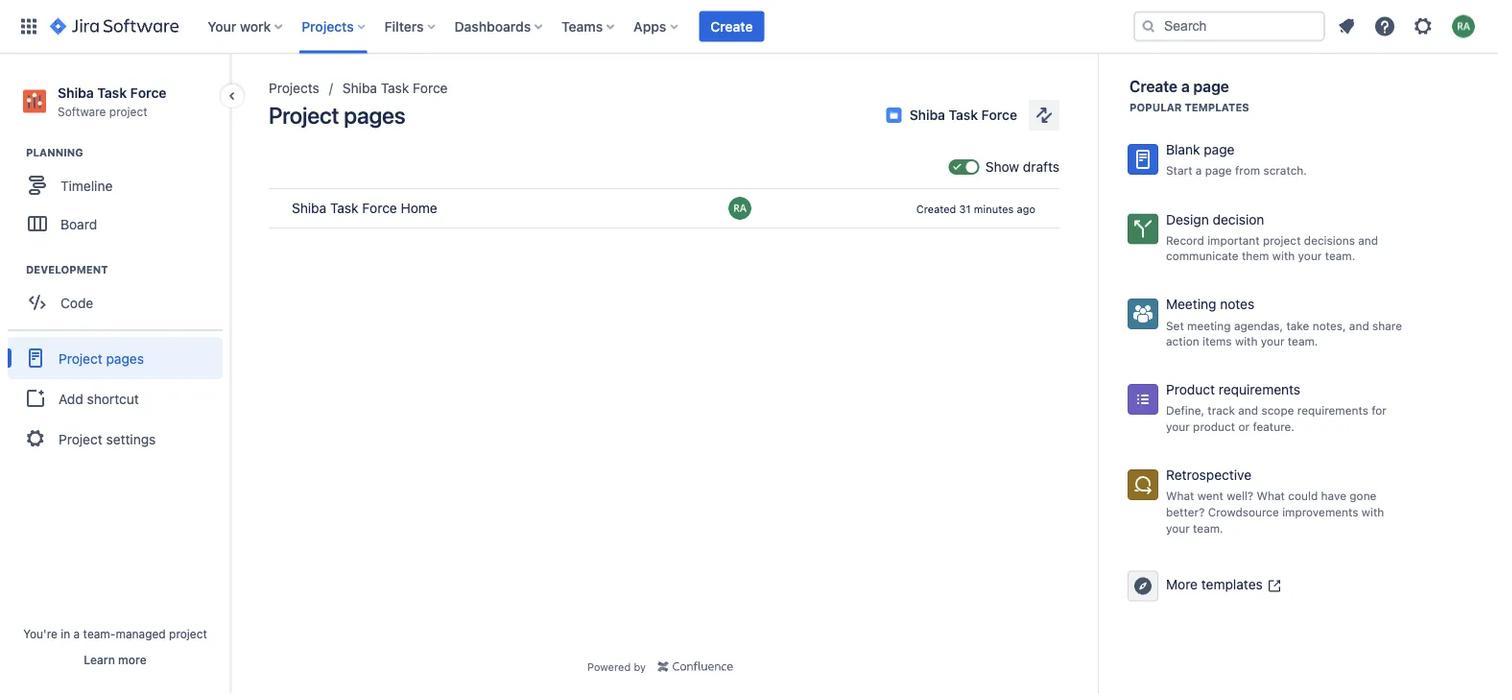Task type: describe. For each thing, give the bounding box(es) containing it.
1 horizontal spatial shiba task force
[[910, 107, 1018, 123]]

ago
[[1017, 203, 1036, 215]]

primary element
[[12, 0, 1134, 53]]

set
[[1166, 318, 1184, 332]]

ruby anderson image
[[729, 197, 752, 220]]

0 horizontal spatial shiba task force link
[[343, 77, 448, 100]]

1 horizontal spatial shiba task force link
[[875, 100, 1029, 131]]

force inside shiba task force home link
[[362, 200, 397, 216]]

product requirements define, track and scope requirements for your product or feature.
[[1166, 382, 1387, 433]]

0 vertical spatial requirements
[[1219, 382, 1301, 397]]

create button
[[699, 11, 765, 42]]

add shortcut
[[59, 391, 139, 406]]

you're in a team-managed project
[[23, 627, 207, 640]]

apps
[[634, 18, 667, 34]]

minutes
[[974, 203, 1014, 215]]

team-
[[83, 627, 116, 640]]

items
[[1203, 334, 1232, 348]]

team. for meeting notes
[[1288, 334, 1318, 348]]

settings
[[106, 431, 156, 447]]

team. inside design decision record important project decisions and communicate them with your team.
[[1325, 249, 1356, 263]]

dashboards
[[455, 18, 531, 34]]

product
[[1193, 420, 1236, 433]]

popular
[[1130, 101, 1182, 114]]

project for decision
[[1263, 233, 1301, 247]]

shiba task force home link
[[292, 199, 438, 218]]

teams
[[562, 18, 603, 34]]

your work button
[[202, 11, 290, 42]]

decisions
[[1304, 233, 1355, 247]]

more templates
[[1166, 576, 1263, 592]]

Search field
[[1134, 11, 1326, 42]]

work
[[240, 18, 271, 34]]

projects link
[[269, 77, 319, 100]]

filters
[[385, 18, 424, 34]]

blank
[[1166, 142, 1200, 157]]

development image
[[3, 258, 26, 281]]

project for 'project settings' link
[[59, 431, 102, 447]]

gone
[[1350, 489, 1377, 503]]

teams button
[[556, 11, 622, 42]]

design decision record important project decisions and communicate them with your team.
[[1166, 211, 1379, 263]]

2 vertical spatial page
[[1205, 164, 1232, 177]]

development
[[26, 264, 108, 276]]

shiba inside shiba task force home link
[[292, 200, 327, 216]]

your work
[[208, 18, 271, 34]]

well?
[[1227, 489, 1254, 503]]

timeline
[[60, 177, 113, 193]]

1 horizontal spatial pages
[[344, 102, 406, 129]]

show drafts
[[986, 159, 1060, 175]]

0 horizontal spatial pages
[[106, 350, 144, 366]]

define,
[[1166, 404, 1205, 417]]

product
[[1166, 382, 1215, 397]]

create a page popular templates
[[1130, 77, 1250, 114]]

important
[[1208, 233, 1260, 247]]

2 vertical spatial project
[[169, 627, 207, 640]]

your
[[208, 18, 236, 34]]

design
[[1166, 211, 1209, 227]]

shiba inside the shiba task force software project
[[58, 84, 94, 100]]

by
[[634, 660, 646, 673]]

learn more
[[84, 653, 147, 666]]

agendas,
[[1234, 318, 1284, 332]]

decision image
[[1132, 217, 1155, 240]]

them
[[1242, 249, 1269, 263]]

learn
[[84, 653, 115, 666]]

task inside shiba task force home link
[[330, 200, 359, 216]]

meeting notes set meeting agendas, take notes, and share action items with your team.
[[1166, 296, 1403, 348]]

project settings link
[[8, 418, 223, 460]]

action
[[1166, 334, 1200, 348]]

retrospective what went well? what could have gone better? crowdsource improvements with your team.
[[1166, 467, 1385, 535]]

projects for the projects dropdown button
[[302, 18, 354, 34]]

product requirements image
[[1132, 388, 1155, 411]]

planning
[[26, 147, 83, 159]]

project for task
[[109, 104, 147, 118]]

in
[[61, 627, 70, 640]]

crowdsource
[[1208, 505, 1279, 519]]

your profile and settings image
[[1452, 15, 1475, 38]]

shiba task force home
[[292, 200, 438, 216]]

development group
[[10, 262, 229, 328]]

from
[[1235, 164, 1261, 177]]

1 what from the left
[[1166, 489, 1195, 503]]

track
[[1208, 404, 1235, 417]]

project pages link
[[8, 337, 223, 379]]

help image
[[1374, 15, 1397, 38]]

board
[[60, 216, 97, 232]]

or
[[1239, 420, 1250, 433]]

1 horizontal spatial project pages
[[269, 102, 406, 129]]

could
[[1289, 489, 1318, 503]]

edit image
[[192, 345, 215, 368]]

show
[[986, 159, 1020, 175]]

scratch.
[[1264, 164, 1307, 177]]

more templates button
[[1115, 557, 1422, 615]]

have
[[1322, 489, 1347, 503]]

group containing project pages
[[8, 329, 223, 466]]

team. for retrospective
[[1193, 521, 1224, 535]]

settings image
[[1412, 15, 1435, 38]]

meeting notes image
[[1132, 303, 1155, 326]]

blank page start a page from scratch.
[[1166, 142, 1307, 177]]

apps button
[[628, 11, 686, 42]]

and inside design decision record important project decisions and communicate them with your team.
[[1359, 233, 1379, 247]]

board link
[[10, 205, 221, 243]]

task left update space or page icon
[[949, 107, 978, 123]]

shiba task force home row
[[269, 189, 1060, 228]]

with for retrospective
[[1362, 505, 1385, 519]]

2 vertical spatial a
[[74, 627, 80, 640]]

decision
[[1213, 211, 1265, 227]]

templates inside button
[[1202, 576, 1263, 592]]



Task type: vqa. For each thing, say whether or not it's contained in the screenshot.


Task type: locate. For each thing, give the bounding box(es) containing it.
task up software
[[97, 84, 127, 100]]

0 horizontal spatial create
[[711, 18, 753, 34]]

page inside create a page popular templates
[[1194, 77, 1230, 96]]

retrospective
[[1166, 467, 1252, 483]]

1 vertical spatial create
[[1130, 77, 1178, 96]]

planning group
[[10, 145, 229, 249]]

with down 'gone'
[[1362, 505, 1385, 519]]

shiba task force link down filters
[[343, 77, 448, 100]]

1 horizontal spatial project
[[169, 627, 207, 640]]

with
[[1273, 249, 1295, 263], [1235, 334, 1258, 348], [1362, 505, 1385, 519]]

project up add
[[59, 350, 102, 366]]

learn more button
[[84, 652, 147, 667]]

0 vertical spatial a
[[1182, 77, 1190, 96]]

more
[[1166, 576, 1198, 592]]

team. down the take
[[1288, 334, 1318, 348]]

2 horizontal spatial project
[[1263, 233, 1301, 247]]

2 vertical spatial team.
[[1193, 521, 1224, 535]]

code link
[[10, 283, 221, 322]]

1 vertical spatial shiba task force
[[910, 107, 1018, 123]]

blank image
[[1132, 148, 1155, 171]]

requirements left for
[[1298, 404, 1369, 417]]

force inside the shiba task force software project
[[130, 84, 167, 100]]

project inside the shiba task force software project
[[109, 104, 147, 118]]

1 vertical spatial pages
[[106, 350, 144, 366]]

for
[[1372, 404, 1387, 417]]

project inside 'project settings' link
[[59, 431, 102, 447]]

templates inside create a page popular templates
[[1185, 101, 1250, 114]]

went
[[1198, 489, 1224, 503]]

0 vertical spatial templates
[[1185, 101, 1250, 114]]

shiba task force link
[[343, 77, 448, 100], [875, 100, 1029, 131]]

page
[[1194, 77, 1230, 96], [1204, 142, 1235, 157], [1205, 164, 1232, 177]]

more
[[118, 653, 147, 666]]

open in tab image
[[1267, 578, 1282, 594]]

2 vertical spatial and
[[1239, 404, 1259, 417]]

take
[[1287, 318, 1310, 332]]

your down define,
[[1166, 420, 1190, 433]]

team. down better?
[[1193, 521, 1224, 535]]

your down decisions
[[1298, 249, 1322, 263]]

created 31 minutes ago
[[917, 203, 1036, 215]]

powered by
[[587, 660, 646, 673]]

1 horizontal spatial with
[[1273, 249, 1295, 263]]

1 vertical spatial team.
[[1288, 334, 1318, 348]]

a up popular
[[1182, 77, 1190, 96]]

planning image
[[3, 141, 26, 164]]

1 vertical spatial a
[[1196, 164, 1202, 177]]

create
[[711, 18, 753, 34], [1130, 77, 1178, 96]]

1 horizontal spatial what
[[1257, 489, 1285, 503]]

your inside design decision record important project decisions and communicate them with your team.
[[1298, 249, 1322, 263]]

projects inside dropdown button
[[302, 18, 354, 34]]

0 vertical spatial team.
[[1325, 249, 1356, 263]]

0 vertical spatial page
[[1194, 77, 1230, 96]]

0 vertical spatial and
[[1359, 233, 1379, 247]]

projects for "projects" "link"
[[269, 80, 319, 96]]

record
[[1166, 233, 1205, 247]]

0 vertical spatial pages
[[344, 102, 406, 129]]

search image
[[1141, 19, 1157, 34]]

0 vertical spatial project pages
[[269, 102, 406, 129]]

pages up shiba task force home
[[344, 102, 406, 129]]

0 vertical spatial create
[[711, 18, 753, 34]]

0 vertical spatial shiba task force
[[343, 80, 448, 96]]

banner
[[0, 0, 1499, 54]]

start
[[1166, 164, 1193, 177]]

created
[[917, 203, 957, 215]]

with inside meeting notes set meeting agendas, take notes, and share action items with your team.
[[1235, 334, 1258, 348]]

templates
[[1185, 101, 1250, 114], [1202, 576, 1263, 592]]

shiba task force down filters
[[343, 80, 448, 96]]

1 vertical spatial project
[[1263, 233, 1301, 247]]

shortcut
[[87, 391, 139, 406]]

more image
[[1132, 575, 1155, 598]]

projects down the work at the left of page
[[269, 80, 319, 96]]

with for meeting notes
[[1235, 334, 1258, 348]]

improvements
[[1283, 505, 1359, 519]]

and left share
[[1350, 318, 1370, 332]]

projects up "projects" "link"
[[302, 18, 354, 34]]

managed
[[116, 627, 166, 640]]

notes,
[[1313, 318, 1346, 332]]

and inside meeting notes set meeting agendas, take notes, and share action items with your team.
[[1350, 318, 1370, 332]]

task inside the shiba task force software project
[[97, 84, 127, 100]]

a right start on the top of page
[[1196, 164, 1202, 177]]

1 vertical spatial and
[[1350, 318, 1370, 332]]

1 vertical spatial page
[[1204, 142, 1235, 157]]

requirements up scope
[[1219, 382, 1301, 397]]

1 horizontal spatial team.
[[1288, 334, 1318, 348]]

your down better?
[[1166, 521, 1190, 535]]

project
[[269, 102, 339, 129], [59, 350, 102, 366], [59, 431, 102, 447]]

project right managed
[[169, 627, 207, 640]]

with inside retrospective what went well? what could have gone better? crowdsource improvements with your team.
[[1362, 505, 1385, 519]]

project right software
[[109, 104, 147, 118]]

0 vertical spatial project
[[269, 102, 339, 129]]

2 horizontal spatial a
[[1196, 164, 1202, 177]]

0 vertical spatial projects
[[302, 18, 354, 34]]

your down the agendas,
[[1261, 334, 1285, 348]]

create right apps "dropdown button"
[[711, 18, 753, 34]]

project pages down "projects" "link"
[[269, 102, 406, 129]]

create for create a page popular templates
[[1130, 77, 1178, 96]]

1 vertical spatial projects
[[269, 80, 319, 96]]

force
[[413, 80, 448, 96], [130, 84, 167, 100], [982, 107, 1018, 123], [362, 200, 397, 216]]

31
[[960, 203, 971, 215]]

jira software image
[[50, 15, 179, 38], [50, 15, 179, 38]]

0 horizontal spatial with
[[1235, 334, 1258, 348]]

with down the agendas,
[[1235, 334, 1258, 348]]

task down filters
[[381, 80, 409, 96]]

0 vertical spatial with
[[1273, 249, 1295, 263]]

0 horizontal spatial project pages
[[59, 350, 144, 366]]

0 horizontal spatial a
[[74, 627, 80, 640]]

group
[[8, 329, 223, 466]]

page down search field on the top right
[[1194, 77, 1230, 96]]

2 vertical spatial with
[[1362, 505, 1385, 519]]

team. inside retrospective what went well? what could have gone better? crowdsource improvements with your team.
[[1193, 521, 1224, 535]]

with inside design decision record important project decisions and communicate them with your team.
[[1273, 249, 1295, 263]]

project down "projects" "link"
[[269, 102, 339, 129]]

project pages
[[269, 102, 406, 129], [59, 350, 144, 366]]

dashboards button
[[449, 11, 550, 42]]

0 horizontal spatial shiba task force
[[343, 80, 448, 96]]

project up them
[[1263, 233, 1301, 247]]

create for create
[[711, 18, 753, 34]]

confluence image
[[658, 659, 733, 674], [658, 659, 733, 674]]

project down add
[[59, 431, 102, 447]]

what up better?
[[1166, 489, 1195, 503]]

team.
[[1325, 249, 1356, 263], [1288, 334, 1318, 348], [1193, 521, 1224, 535]]

banner containing your work
[[0, 0, 1499, 54]]

pages up the 'add shortcut' button
[[106, 350, 144, 366]]

with right them
[[1273, 249, 1295, 263]]

project inside design decision record important project decisions and communicate them with your team.
[[1263, 233, 1301, 247]]

2 what from the left
[[1257, 489, 1285, 503]]

share
[[1373, 318, 1403, 332]]

requirements
[[1219, 382, 1301, 397], [1298, 404, 1369, 417]]

and inside the product requirements define, track and scope requirements for your product or feature.
[[1239, 404, 1259, 417]]

retrospective image
[[1132, 473, 1155, 496]]

shiba task force up show
[[910, 107, 1018, 123]]

0 vertical spatial project
[[109, 104, 147, 118]]

project
[[109, 104, 147, 118], [1263, 233, 1301, 247], [169, 627, 207, 640]]

code
[[60, 295, 93, 310]]

project inside project pages link
[[59, 350, 102, 366]]

powered
[[587, 660, 631, 673]]

templates left open in tab icon on the right of the page
[[1202, 576, 1263, 592]]

0 horizontal spatial project
[[109, 104, 147, 118]]

feature.
[[1253, 420, 1295, 433]]

create inside create a page popular templates
[[1130, 77, 1178, 96]]

create inside button
[[711, 18, 753, 34]]

1 vertical spatial project
[[59, 350, 102, 366]]

drafts
[[1023, 159, 1060, 175]]

filters button
[[379, 11, 443, 42]]

your inside retrospective what went well? what could have gone better? crowdsource improvements with your team.
[[1166, 521, 1190, 535]]

shiba task force software project
[[58, 84, 167, 118]]

add
[[59, 391, 83, 406]]

and up "or"
[[1239, 404, 1259, 417]]

team. down decisions
[[1325, 249, 1356, 263]]

0 horizontal spatial what
[[1166, 489, 1195, 503]]

a right in
[[74, 627, 80, 640]]

1 vertical spatial with
[[1235, 334, 1258, 348]]

software
[[58, 104, 106, 118]]

project for project pages link
[[59, 350, 102, 366]]

your inside meeting notes set meeting agendas, take notes, and share action items with your team.
[[1261, 334, 1285, 348]]

your inside the product requirements define, track and scope requirements for your product or feature.
[[1166, 420, 1190, 433]]

projects
[[302, 18, 354, 34], [269, 80, 319, 96]]

templates up the blank
[[1185, 101, 1250, 114]]

0 horizontal spatial team.
[[1193, 521, 1224, 535]]

create up popular
[[1130, 77, 1178, 96]]

a inside create a page popular templates
[[1182, 77, 1190, 96]]

page left from
[[1205, 164, 1232, 177]]

project pages up add shortcut
[[59, 350, 144, 366]]

1 horizontal spatial a
[[1182, 77, 1190, 96]]

a inside the blank page start a page from scratch.
[[1196, 164, 1202, 177]]

a
[[1182, 77, 1190, 96], [1196, 164, 1202, 177], [74, 627, 80, 640]]

meeting
[[1188, 318, 1231, 332]]

better?
[[1166, 505, 1205, 519]]

task left home
[[330, 200, 359, 216]]

update space or page icon image
[[1033, 104, 1056, 127]]

scope
[[1262, 404, 1295, 417]]

home
[[401, 200, 438, 216]]

notes
[[1220, 296, 1255, 312]]

1 vertical spatial project pages
[[59, 350, 144, 366]]

1 vertical spatial templates
[[1202, 576, 1263, 592]]

and right decisions
[[1359, 233, 1379, 247]]

2 horizontal spatial with
[[1362, 505, 1385, 519]]

appswitcher icon image
[[17, 15, 40, 38]]

page right the blank
[[1204, 142, 1235, 157]]

1 vertical spatial requirements
[[1298, 404, 1369, 417]]

notifications image
[[1335, 15, 1358, 38]]

timeline link
[[10, 166, 221, 205]]

pages
[[344, 102, 406, 129], [106, 350, 144, 366]]

projects button
[[296, 11, 373, 42]]

meeting
[[1166, 296, 1217, 312]]

shiba task force link up show
[[875, 100, 1029, 131]]

what right well? in the right bottom of the page
[[1257, 489, 1285, 503]]

you're
[[23, 627, 58, 640]]

2 vertical spatial project
[[59, 431, 102, 447]]

communicate
[[1166, 249, 1239, 263]]

project settings
[[59, 431, 156, 447]]

what
[[1166, 489, 1195, 503], [1257, 489, 1285, 503]]

add shortcut button
[[8, 379, 223, 418]]

team. inside meeting notes set meeting agendas, take notes, and share action items with your team.
[[1288, 334, 1318, 348]]

your
[[1298, 249, 1322, 263], [1261, 334, 1285, 348], [1166, 420, 1190, 433], [1166, 521, 1190, 535]]

and
[[1359, 233, 1379, 247], [1350, 318, 1370, 332], [1239, 404, 1259, 417]]

task
[[381, 80, 409, 96], [97, 84, 127, 100], [949, 107, 978, 123], [330, 200, 359, 216]]

2 horizontal spatial team.
[[1325, 249, 1356, 263]]

1 horizontal spatial create
[[1130, 77, 1178, 96]]



